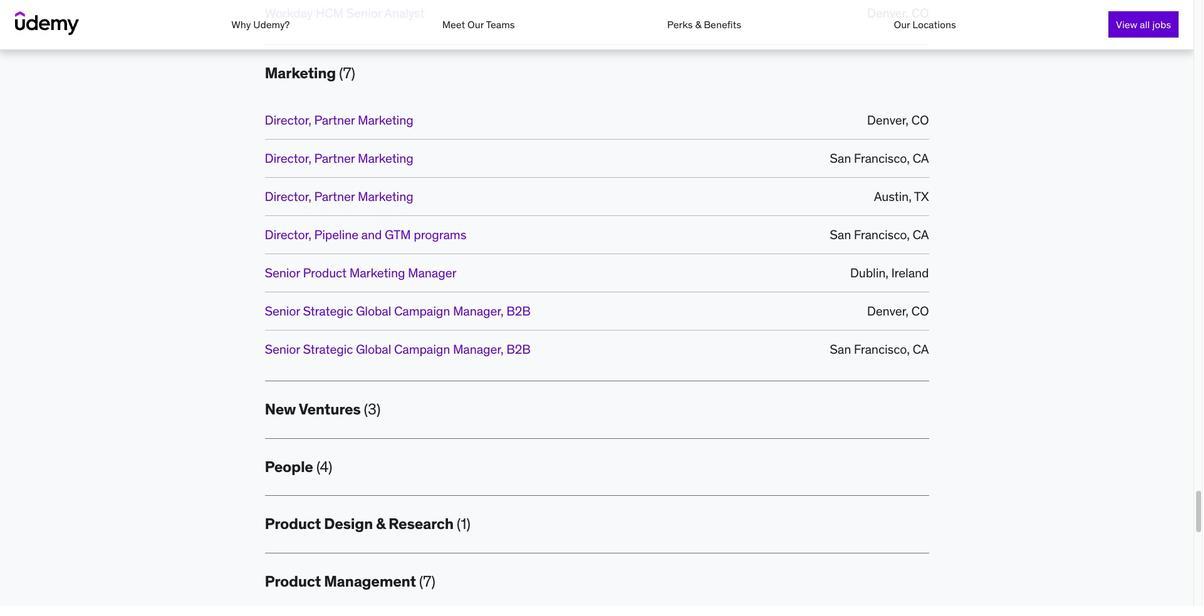 Task type: describe. For each thing, give the bounding box(es) containing it.
2 denver, co from the top
[[867, 112, 929, 128]]

jobs
[[1153, 18, 1172, 31]]

san francisco, ca for programs
[[830, 227, 929, 243]]

(4)
[[316, 457, 332, 477]]

2 director, from the top
[[265, 151, 311, 166]]

1 san francisco, ca from the top
[[830, 151, 929, 166]]

co for analyst
[[912, 5, 929, 21]]

denver, for campaign
[[867, 304, 909, 319]]

marketing for austin, tx
[[358, 189, 414, 205]]

view all jobs link
[[1109, 11, 1179, 38]]

design
[[324, 515, 373, 534]]

1 our from the left
[[468, 18, 484, 31]]

meet our teams link
[[442, 18, 515, 31]]

austin, tx
[[874, 189, 929, 205]]

campaign for denver,
[[394, 304, 450, 319]]

global for denver, co
[[356, 304, 391, 319]]

our locations
[[894, 18, 956, 31]]

workday hcm senior analyst
[[265, 5, 425, 21]]

why udemy?
[[231, 18, 290, 31]]

2 our from the left
[[894, 18, 910, 31]]

francisco, for manager,
[[854, 342, 910, 358]]

new ventures (3)
[[265, 400, 381, 420]]

denver, co for campaign
[[867, 304, 929, 319]]

perks & benefits link
[[667, 18, 742, 31]]

denver, co for analyst
[[867, 5, 929, 21]]

0 horizontal spatial (7)
[[339, 63, 355, 83]]

dublin,
[[851, 265, 889, 281]]

management
[[324, 572, 416, 591]]

director, partner marketing for denver, co
[[265, 112, 414, 128]]

denver, for analyst
[[867, 5, 909, 21]]

partner for denver, co
[[314, 112, 355, 128]]

product design & research (1)
[[265, 515, 471, 534]]

3 director, from the top
[[265, 189, 311, 205]]

marketing for san francisco, ca
[[358, 151, 414, 166]]

udemy?
[[253, 18, 290, 31]]

san for programs
[[830, 227, 851, 243]]

new
[[265, 400, 296, 420]]

senior for san francisco, ca
[[265, 342, 300, 358]]

senior strategic global campaign manager, b2b for san francisco, ca
[[265, 342, 531, 358]]

partner for san francisco, ca
[[314, 151, 355, 166]]

(3)
[[364, 400, 381, 420]]

san francisco, ca for manager,
[[830, 342, 929, 358]]

why udemy? link
[[231, 18, 290, 31]]

director, partner marketing for san francisco, ca
[[265, 151, 414, 166]]

perks & benefits
[[667, 18, 742, 31]]

ca for programs
[[913, 227, 929, 243]]

senior product marketing manager
[[265, 265, 457, 281]]

product for design
[[265, 515, 321, 534]]

ca for manager,
[[913, 342, 929, 358]]

teams
[[486, 18, 515, 31]]

pipeline
[[314, 227, 359, 243]]



Task type: vqa. For each thing, say whether or not it's contained in the screenshot.
People (4) on the bottom left of the page
yes



Task type: locate. For each thing, give the bounding box(es) containing it.
analyst
[[384, 5, 425, 21]]

1 b2b from the top
[[507, 304, 531, 319]]

2 co from the top
[[912, 112, 929, 128]]

1 strategic from the top
[[303, 304, 353, 319]]

partner for austin, tx
[[314, 189, 355, 205]]

(7)
[[339, 63, 355, 83], [419, 572, 435, 591]]

0 vertical spatial director, partner marketing
[[265, 112, 414, 128]]

global
[[356, 304, 391, 319], [356, 342, 391, 358]]

0 vertical spatial strategic
[[303, 304, 353, 319]]

b2b
[[507, 304, 531, 319], [507, 342, 531, 358]]

3 san francisco, ca from the top
[[830, 342, 929, 358]]

san
[[830, 151, 851, 166], [830, 227, 851, 243], [830, 342, 851, 358]]

&
[[695, 18, 702, 31], [376, 515, 386, 534]]

senior strategic global campaign manager, b2b for denver, co
[[265, 304, 531, 319]]

and
[[361, 227, 382, 243]]

1 vertical spatial ca
[[913, 227, 929, 243]]

hcm
[[316, 5, 344, 21]]

0 vertical spatial b2b
[[507, 304, 531, 319]]

0 vertical spatial san
[[830, 151, 851, 166]]

2 vertical spatial ca
[[913, 342, 929, 358]]

gtm
[[385, 227, 411, 243]]

1 denver, co from the top
[[867, 5, 929, 21]]

2 san francisco, ca from the top
[[830, 227, 929, 243]]

3 ca from the top
[[913, 342, 929, 358]]

benefits
[[704, 18, 742, 31]]

2 director, partner marketing from the top
[[265, 151, 414, 166]]

senior
[[347, 5, 382, 21], [265, 265, 300, 281], [265, 304, 300, 319], [265, 342, 300, 358]]

global for san francisco, ca
[[356, 342, 391, 358]]

director, partner marketing for austin, tx
[[265, 189, 414, 205]]

3 denver, co from the top
[[867, 304, 929, 319]]

1 director, partner marketing from the top
[[265, 112, 414, 128]]

1 campaign from the top
[[394, 304, 450, 319]]

2 strategic from the top
[[303, 342, 353, 358]]

0 horizontal spatial &
[[376, 515, 386, 534]]

workday
[[265, 5, 313, 21]]

0 vertical spatial co
[[912, 5, 929, 21]]

view all jobs
[[1116, 18, 1172, 31]]

people (4)
[[265, 457, 332, 477]]

3 partner from the top
[[314, 189, 355, 205]]

senior for denver, co
[[265, 304, 300, 319]]

0 vertical spatial (7)
[[339, 63, 355, 83]]

1 co from the top
[[912, 5, 929, 21]]

strategic down senior product marketing manager
[[303, 304, 353, 319]]

2 ca from the top
[[913, 227, 929, 243]]

1 vertical spatial director, partner marketing
[[265, 151, 414, 166]]

1 vertical spatial denver,
[[867, 112, 909, 128]]

campaign
[[394, 304, 450, 319], [394, 342, 450, 358]]

2 vertical spatial denver, co
[[867, 304, 929, 319]]

global down senior product marketing manager
[[356, 304, 391, 319]]

co for campaign
[[912, 304, 929, 319]]

1 vertical spatial b2b
[[507, 342, 531, 358]]

(1)
[[457, 515, 471, 534]]

1 vertical spatial &
[[376, 515, 386, 534]]

0 vertical spatial francisco,
[[854, 151, 910, 166]]

strategic up ventures
[[303, 342, 353, 358]]

strategic
[[303, 304, 353, 319], [303, 342, 353, 358]]

2 senior strategic global campaign manager, b2b from the top
[[265, 342, 531, 358]]

san for manager,
[[830, 342, 851, 358]]

manager, for denver, co
[[453, 304, 504, 319]]

3 denver, from the top
[[867, 304, 909, 319]]

our left 'locations'
[[894, 18, 910, 31]]

people
[[265, 457, 313, 477]]

3 co from the top
[[912, 304, 929, 319]]

why
[[231, 18, 251, 31]]

2 francisco, from the top
[[854, 227, 910, 243]]

meet
[[442, 18, 465, 31]]

1 vertical spatial partner
[[314, 151, 355, 166]]

1 vertical spatial francisco,
[[854, 227, 910, 243]]

2 vertical spatial francisco,
[[854, 342, 910, 358]]

2 vertical spatial director, partner marketing
[[265, 189, 414, 205]]

our right meet
[[468, 18, 484, 31]]

0 vertical spatial ca
[[913, 151, 929, 166]]

dublin, ireland
[[851, 265, 929, 281]]

manager, for san francisco, ca
[[453, 342, 504, 358]]

marketing
[[265, 63, 336, 83], [358, 112, 414, 128], [358, 151, 414, 166], [358, 189, 414, 205], [350, 265, 405, 281]]

2 b2b from the top
[[507, 342, 531, 358]]

partner
[[314, 112, 355, 128], [314, 151, 355, 166], [314, 189, 355, 205]]

0 vertical spatial partner
[[314, 112, 355, 128]]

1 partner from the top
[[314, 112, 355, 128]]

b2b for denver, co
[[507, 304, 531, 319]]

2 partner from the top
[[314, 151, 355, 166]]

strategic for san francisco, ca
[[303, 342, 353, 358]]

2 manager, from the top
[[453, 342, 504, 358]]

1 vertical spatial co
[[912, 112, 929, 128]]

0 horizontal spatial our
[[468, 18, 484, 31]]

1 denver, from the top
[[867, 5, 909, 21]]

denver, co
[[867, 5, 929, 21], [867, 112, 929, 128], [867, 304, 929, 319]]

1 vertical spatial campaign
[[394, 342, 450, 358]]

2 vertical spatial co
[[912, 304, 929, 319]]

0 vertical spatial denver, co
[[867, 5, 929, 21]]

manager
[[408, 265, 457, 281]]

4 director, from the top
[[265, 227, 311, 243]]

san francisco, ca
[[830, 151, 929, 166], [830, 227, 929, 243], [830, 342, 929, 358]]

meet our teams
[[442, 18, 515, 31]]

senior strategic global campaign manager, b2b
[[265, 304, 531, 319], [265, 342, 531, 358]]

0 vertical spatial san francisco, ca
[[830, 151, 929, 166]]

marketing (7)
[[265, 63, 355, 83]]

our locations link
[[894, 18, 956, 31]]

research
[[389, 515, 454, 534]]

senior for dublin, ireland
[[265, 265, 300, 281]]

0 vertical spatial denver,
[[867, 5, 909, 21]]

1 san from the top
[[830, 151, 851, 166]]

francisco, for programs
[[854, 227, 910, 243]]

product management (7)
[[265, 572, 435, 591]]

1 vertical spatial senior strategic global campaign manager, b2b
[[265, 342, 531, 358]]

marketing for denver, co
[[358, 112, 414, 128]]

0 vertical spatial product
[[303, 265, 347, 281]]

2 denver, from the top
[[867, 112, 909, 128]]

1 vertical spatial denver, co
[[867, 112, 929, 128]]

manager,
[[453, 304, 504, 319], [453, 342, 504, 358]]

b2b for san francisco, ca
[[507, 342, 531, 358]]

1 director, from the top
[[265, 112, 311, 128]]

ventures
[[299, 400, 361, 420]]

ireland
[[892, 265, 929, 281]]

2 vertical spatial san francisco, ca
[[830, 342, 929, 358]]

director,
[[265, 112, 311, 128], [265, 151, 311, 166], [265, 189, 311, 205], [265, 227, 311, 243]]

campaign for san
[[394, 342, 450, 358]]

(7) right management
[[419, 572, 435, 591]]

3 san from the top
[[830, 342, 851, 358]]

director, pipeline and gtm programs
[[265, 227, 467, 243]]

programs
[[414, 227, 467, 243]]

1 vertical spatial global
[[356, 342, 391, 358]]

& right design
[[376, 515, 386, 534]]

our
[[468, 18, 484, 31], [894, 18, 910, 31]]

denver,
[[867, 5, 909, 21], [867, 112, 909, 128], [867, 304, 909, 319]]

1 horizontal spatial our
[[894, 18, 910, 31]]

1 senior strategic global campaign manager, b2b from the top
[[265, 304, 531, 319]]

2 campaign from the top
[[394, 342, 450, 358]]

global up (3)
[[356, 342, 391, 358]]

director, partner marketing
[[265, 112, 414, 128], [265, 151, 414, 166], [265, 189, 414, 205]]

co
[[912, 5, 929, 21], [912, 112, 929, 128], [912, 304, 929, 319]]

3 francisco, from the top
[[854, 342, 910, 358]]

locations
[[913, 18, 956, 31]]

2 vertical spatial product
[[265, 572, 321, 591]]

view
[[1116, 18, 1138, 31]]

& right perks at the right of page
[[695, 18, 702, 31]]

tx
[[914, 189, 929, 205]]

1 global from the top
[[356, 304, 391, 319]]

udemy image
[[15, 11, 79, 35]]

1 vertical spatial strategic
[[303, 342, 353, 358]]

2 vertical spatial san
[[830, 342, 851, 358]]

1 francisco, from the top
[[854, 151, 910, 166]]

product
[[303, 265, 347, 281], [265, 515, 321, 534], [265, 572, 321, 591]]

1 vertical spatial product
[[265, 515, 321, 534]]

1 horizontal spatial (7)
[[419, 572, 435, 591]]

0 vertical spatial manager,
[[453, 304, 504, 319]]

0 vertical spatial senior strategic global campaign manager, b2b
[[265, 304, 531, 319]]

2 vertical spatial denver,
[[867, 304, 909, 319]]

0 vertical spatial &
[[695, 18, 702, 31]]

ca
[[913, 151, 929, 166], [913, 227, 929, 243], [913, 342, 929, 358]]

2 global from the top
[[356, 342, 391, 358]]

austin,
[[874, 189, 912, 205]]

0 vertical spatial global
[[356, 304, 391, 319]]

marketing for dublin, ireland
[[350, 265, 405, 281]]

all
[[1140, 18, 1150, 31]]

2 vertical spatial partner
[[314, 189, 355, 205]]

0 vertical spatial campaign
[[394, 304, 450, 319]]

1 vertical spatial manager,
[[453, 342, 504, 358]]

1 vertical spatial (7)
[[419, 572, 435, 591]]

strategic for denver, co
[[303, 304, 353, 319]]

1 ca from the top
[[913, 151, 929, 166]]

francisco,
[[854, 151, 910, 166], [854, 227, 910, 243], [854, 342, 910, 358]]

1 vertical spatial san francisco, ca
[[830, 227, 929, 243]]

1 manager, from the top
[[453, 304, 504, 319]]

2 san from the top
[[830, 227, 851, 243]]

1 vertical spatial san
[[830, 227, 851, 243]]

perks
[[667, 18, 693, 31]]

1 horizontal spatial &
[[695, 18, 702, 31]]

3 director, partner marketing from the top
[[265, 189, 414, 205]]

(7) down workday hcm senior analyst
[[339, 63, 355, 83]]

product for management
[[265, 572, 321, 591]]



